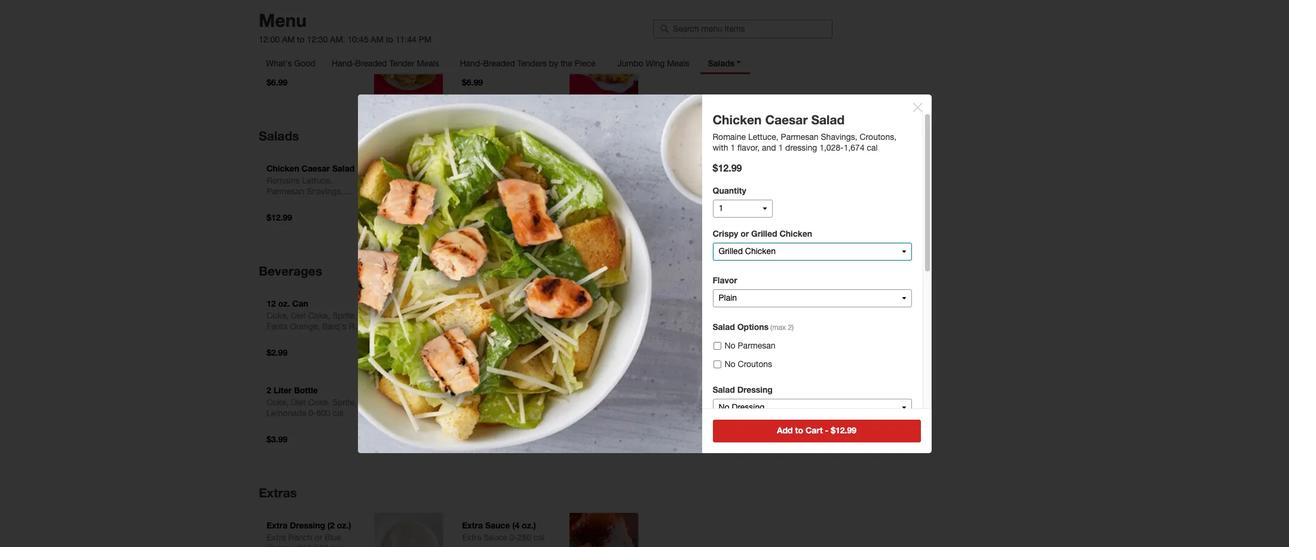 Task type: vqa. For each thing, say whether or not it's contained in the screenshot.


Task type: describe. For each thing, give the bounding box(es) containing it.
sprite, for bottle
[[333, 398, 357, 407]]

hand- for hand-breaded tender meals
[[332, 59, 355, 68]]

bacon! inside our signature tots covered in melted cheese and crispy bacon! 419- 514 cal
[[505, 62, 531, 72]]

hillsborough
[[746, 99, 793, 108]]

10:45
[[348, 35, 369, 44]]

shavings, inside 'caesar salad caesar salad, romaine lettuce, parmesan shavings, croutons, and 1 dressing 611-1,051 cal'
[[462, 197, 499, 207]]

1 order attention required
[[683, 314, 790, 324]]

× button
[[912, 92, 925, 118]]

options
[[738, 322, 769, 332]]

(2
[[328, 520, 335, 530]]

checkout
[[724, 206, 763, 216]]

11:44
[[396, 35, 417, 44]]

no for parmesan
[[725, 341, 736, 350]]

st,
[[796, 99, 806, 108]]

2900 hillsborough st, raleigh, nc
[[683, 99, 806, 119]]

$38.39
[[796, 290, 822, 300]]

add to cart - $12.99 button
[[713, 420, 921, 442]]

orange,
[[290, 322, 320, 331]]

loaded
[[267, 28, 297, 38]]

hand-breaded tenders by the piece
[[460, 59, 596, 68]]

zero,
[[462, 322, 482, 331]]

parmesan inside 'caesar salad caesar salad, romaine lettuce, parmesan shavings, croutons, and 1 dressing 611-1,051 cal'
[[495, 186, 533, 196]]

extras
[[259, 485, 297, 500]]

salads
[[259, 128, 299, 143]]

tea,
[[504, 332, 519, 342]]

and inside loaded waffle fries our signature waffle fries covered in melted cheese and crispy bacon! 419- 514 cal
[[267, 62, 281, 72]]

lettuce, inside chicken caesar salad romaine lettuce, parmesan shavings, croutons, with 1 flavor, and 1 dressing 1,028-1,674 cal
[[749, 132, 779, 141]]

gold
[[462, 332, 480, 342]]

No Croutons checkbox
[[714, 361, 722, 368]]

dressing for salad
[[738, 385, 773, 395]]

no inside "2 4 tender meal cajun garlic, no dressing, garlic parm waffle fries, 12 oz. barq's root beer"
[[733, 256, 744, 265]]

no for croutons
[[725, 359, 736, 369]]

the
[[561, 59, 573, 68]]

pm
[[419, 35, 432, 44]]

chip
[[738, 285, 756, 295]]

coke, up 800
[[308, 398, 330, 407]]

menu 12:00 am to 12:30 am, 10:45 am to 11:44 pm
[[259, 10, 432, 44]]

extra left the ranch
[[267, 533, 286, 542]]

cart
[[806, 425, 823, 435]]

extra sauce (4 oz.) extra sauce 0-280 cal
[[462, 520, 545, 542]]

bottle for 2 liter bottle
[[294, 385, 318, 395]]

mins
[[766, 140, 784, 149]]

oz. inside "2 4 tender meal cajun garlic, no dressing, garlic parm waffle fries, 12 oz. barq's root beer"
[[683, 277, 694, 287]]

up
[[703, 98, 713, 108]]

1 horizontal spatial to
[[386, 35, 393, 44]]

419- inside our signature tots covered in melted cheese and crispy bacon! 419- 514 cal
[[534, 62, 551, 72]]

beer inside "2 4 tender meal cajun garlic, no dressing, garlic parm waffle fries, 12 oz. barq's root beer"
[[743, 277, 761, 287]]

bottle for 20 oz. bottle
[[488, 298, 512, 308]]

dressing for extra
[[290, 520, 325, 530]]

2)
[[788, 324, 794, 332]]

fulfilled
[[700, 376, 729, 386]]

coke, up orange,
[[308, 311, 330, 320]]

dressing inside chicken caesar salad romaine lettuce, parmesan shavings, croutons, with 1 flavor, and 1 dressing 1,028-1,674 cal
[[786, 143, 818, 152]]

cheese inside loaded waffle fries our signature waffle fries covered in melted cheese and crispy bacon! 419- 514 cal
[[336, 51, 364, 61]]

in inside our signature tots covered in melted cheese and crispy bacon! 419- 514 cal
[[495, 51, 501, 61]]

Search menu items text field
[[673, 23, 827, 34]]

extra left the (4
[[462, 520, 483, 530]]

514 inside loaded waffle fries our signature waffle fries covered in melted cheese and crispy bacon! 419- 514 cal
[[267, 73, 281, 82]]

cajun
[[683, 256, 705, 265]]

1 horizontal spatial by
[[732, 376, 741, 386]]

no croutons
[[725, 359, 773, 369]]

garlic,
[[707, 256, 731, 265]]

20
[[462, 298, 472, 308]]

tender for breaded
[[389, 59, 415, 68]]

(max
[[771, 324, 786, 332]]

caesar salad caesar salad, romaine lettuce, parmesan shavings, croutons, and 1 dressing 611-1,051 cal
[[462, 163, 561, 217]]

salad inside chicken caesar salad romaine lettuce, parmesan shavings, croutons, with 1 flavor, and 1 dressing 1,028-1,674 cal
[[812, 112, 845, 127]]

order ready in 20-30 mins
[[683, 139, 784, 149]]

12:30
[[307, 35, 328, 44]]

what's
[[266, 59, 292, 68]]

covered inside our signature tots covered in melted cheese and crispy bacon! 419- 514 cal
[[462, 51, 492, 61]]

800
[[317, 408, 331, 418]]

0 vertical spatial $12.99
[[713, 162, 742, 173]]

1 vertical spatial order
[[690, 314, 713, 324]]

419- inside loaded waffle fries our signature waffle fries covered in melted cheese and crispy bacon! 419- 514 cal
[[338, 62, 355, 72]]

jumbo
[[618, 59, 644, 68]]

change button for pick up at
[[683, 120, 708, 131]]

0 vertical spatial fries
[[326, 28, 346, 38]]

coke
[[528, 311, 548, 320]]

coke, down the liter
[[267, 398, 289, 407]]

$12.99 inside 'button'
[[831, 425, 857, 435]]

1 horizontal spatial fries
[[346, 41, 364, 50]]

diet for 12 oz. can
[[291, 311, 306, 320]]

11
[[683, 285, 692, 295]]

select item quantity element
[[713, 186, 773, 218]]

blue
[[325, 533, 341, 542]]

croutons, inside chicken caesar salad romaine lettuce, parmesan shavings, croutons, with 1 flavor, and 1 dressing 1,028-1,674 cal
[[860, 132, 897, 141]]

wing
[[646, 59, 665, 68]]

bacon! inside loaded waffle fries our signature waffle fries covered in melted cheese and crispy bacon! 419- 514 cal
[[310, 62, 336, 72]]

am,
[[330, 35, 345, 44]]

oz.) for extra sauce (4 oz.)
[[522, 520, 536, 530]]

cal inside extra dressing (2 oz.) extra ranch or blue cheese 260-350 cal
[[331, 543, 342, 547]]

lemonade
[[267, 408, 306, 418]]

ranch
[[288, 533, 312, 542]]

pick
[[683, 98, 700, 108]]

lettuce, inside 'caesar salad caesar salad, romaine lettuce, parmesan shavings, croutons, and 1 dressing 611-1,051 cal'
[[462, 186, 493, 196]]

$29.98
[[796, 256, 822, 266]]

1 vertical spatial sauce
[[484, 533, 508, 542]]

cal inside chicken caesar salad romaine lettuce, parmesan shavings, croutons, with 1 flavor, and 1 dressing 1,028-1,674 cal
[[867, 143, 878, 152]]

extra down extras
[[267, 520, 288, 530]]

parmesan inside the select your options for salad options element
[[738, 341, 776, 350]]

1 vertical spatial waffle
[[321, 41, 344, 50]]

with
[[713, 143, 729, 152]]

12:00
[[259, 35, 280, 44]]

30
[[754, 140, 763, 149]]

add to cart - $12.99
[[777, 425, 857, 435]]

select your options for salad options element
[[713, 322, 912, 385]]

in inside order ready in 20-30 mins
[[733, 140, 739, 149]]

change for order ready
[[683, 154, 708, 162]]

dressing,
[[747, 256, 782, 265]]

2900
[[725, 99, 744, 108]]

oz.) for extra dressing (2 oz.)
[[337, 520, 351, 530]]

piece
[[575, 59, 596, 68]]

hand-breaded tender meals
[[332, 59, 439, 68]]

root inside "2 4 tender meal cajun garlic, no dressing, garlic parm waffle fries, 12 oz. barq's root beer"
[[723, 277, 741, 287]]

liter
[[274, 385, 292, 395]]

pick up at
[[683, 98, 723, 108]]

cal inside 'caesar salad caesar salad, romaine lettuce, parmesan shavings, croutons, and 1 dressing 611-1,051 cal'
[[537, 208, 548, 217]]

shavings, inside chicken caesar salad romaine lettuce, parmesan shavings, croutons, with 1 flavor, and 1 dressing 1,028-1,674 cal
[[821, 132, 858, 141]]

our inside loaded waffle fries our signature waffle fries covered in melted cheese and crispy bacon! 419- 514 cal
[[267, 41, 281, 50]]

and inside 'caesar salad caesar salad, romaine lettuce, parmesan shavings, croutons, and 1 dressing 611-1,051 cal'
[[540, 197, 554, 207]]

croutons
[[738, 359, 773, 369]]

nc
[[715, 109, 728, 119]]

and inside chicken caesar salad romaine lettuce, parmesan shavings, croutons, with 1 flavor, and 1 dressing 1,028-1,674 cal
[[762, 143, 777, 152]]

barq's inside "2 4 tender meal cajun garlic, no dressing, garlic parm waffle fries, 12 oz. barq's root beer"
[[696, 277, 721, 287]]

160
[[294, 332, 308, 342]]

0 vertical spatial by
[[549, 59, 559, 68]]



Task type: locate. For each thing, give the bounding box(es) containing it.
in inside loaded waffle fries our signature waffle fries covered in melted cheese and crispy bacon! 419- 514 cal
[[299, 51, 306, 61]]

tender inside "2 4 tender meal cajun garlic, no dressing, garlic parm waffle fries, 12 oz. barq's root beer"
[[697, 245, 724, 255]]

parmesan inside chicken caesar salad romaine lettuce, parmesan shavings, croutons, with 1 flavor, and 1 dressing 1,028-1,674 cal
[[781, 132, 819, 141]]

signature up good
[[283, 41, 319, 50]]

1 am from the left
[[282, 35, 295, 44]]

our right pm
[[462, 41, 476, 50]]

fries right am, at the left top
[[346, 41, 364, 50]]

powerade,
[[511, 322, 551, 331]]

lettuce, down salad,
[[462, 186, 493, 196]]

0 vertical spatial sauce
[[486, 520, 510, 530]]

select your options for salad dressing element
[[713, 385, 912, 431]]

cal inside loaded waffle fries our signature waffle fries covered in melted cheese and crispy bacon! 419- 514 cal
[[283, 73, 294, 82]]

0 horizontal spatial 514
[[267, 73, 281, 82]]

to left 11:44
[[386, 35, 393, 44]]

0- inside 12 oz. can coke, diet coke, sprite, fanta orange, barq's root beer 0-160 cal
[[287, 332, 294, 342]]

0 horizontal spatial in
[[299, 51, 306, 61]]

0- right dasani
[[549, 332, 557, 342]]

2 horizontal spatial oz.
[[683, 277, 694, 287]]

0 horizontal spatial shavings,
[[462, 197, 499, 207]]

cal inside 2 liter bottle coke, diet coke, sprite, lemonade 0-800 cal
[[333, 408, 344, 418]]

lettuce, up flavor,
[[749, 132, 779, 141]]

cal inside 20 oz. bottle coke, diet coke, coke zero, sprite, powerade, gold peak tea, dasani 0- 233 cal
[[479, 343, 489, 353]]

parmesan
[[781, 132, 819, 141], [495, 186, 533, 196], [738, 341, 776, 350]]

1 vertical spatial shavings,
[[462, 197, 499, 207]]

oz. for 20 oz. bottle
[[474, 298, 486, 308]]

covered down the 12:00
[[267, 51, 297, 61]]

salad inside 'caesar salad caesar salad, romaine lettuce, parmesan shavings, croutons, and 1 dressing 611-1,051 cal'
[[493, 163, 515, 173]]

oz.) inside extra dressing (2 oz.) extra ranch or blue cheese 260-350 cal
[[337, 520, 351, 530]]

barq's right orange,
[[322, 322, 347, 331]]

loaded waffle fries our signature waffle fries covered in melted cheese and crispy bacon! 419- 514 cal
[[267, 28, 364, 82]]

2 hand- from the left
[[460, 59, 484, 68]]

0 horizontal spatial our
[[267, 41, 281, 50]]

bacon! down 12:30
[[310, 62, 336, 72]]

1 horizontal spatial hand-
[[460, 59, 484, 68]]

covered inside loaded waffle fries our signature waffle fries covered in melted cheese and crispy bacon! 419- 514 cal
[[267, 51, 297, 61]]

salad,
[[491, 176, 515, 185]]

tender for 4
[[697, 245, 724, 255]]

419- left the
[[534, 62, 551, 72]]

0- inside 2 liter bottle coke, diet coke, sprite, lemonade 0-800 cal
[[309, 408, 317, 418]]

brownie
[[683, 296, 716, 306]]

tender up garlic,
[[697, 245, 724, 255]]

1 vertical spatial by
[[732, 376, 741, 386]]

diet for 2 liter bottle
[[291, 398, 306, 407]]

dressing right mins
[[786, 143, 818, 152]]

crispy inside loaded waffle fries our signature waffle fries covered in melted cheese and crispy bacon! 419- 514 cal
[[283, 62, 307, 72]]

1 inside 'caesar salad caesar salad, romaine lettuce, parmesan shavings, croutons, and 1 dressing 611-1,051 cal'
[[557, 197, 561, 207]]

or inside × "dialog"
[[741, 229, 749, 239]]

change
[[683, 121, 708, 130], [683, 154, 708, 162]]

0 horizontal spatial lettuce,
[[462, 186, 493, 196]]

cheese down the 10:45
[[336, 51, 364, 61]]

crispy inside our signature tots covered in melted cheese and crispy bacon! 419- 514 cal
[[479, 62, 503, 72]]

cal inside our signature tots covered in melted cheese and crispy bacon! 419- 514 cal
[[479, 73, 489, 82]]

0 vertical spatial romaine
[[713, 132, 746, 141]]

waffle inside "2 4 tender meal cajun garlic, no dressing, garlic parm waffle fries, 12 oz. barq's root beer"
[[729, 267, 752, 276]]

sauce left the (4
[[486, 520, 510, 530]]

-
[[826, 425, 829, 435]]

1 horizontal spatial 12
[[778, 267, 787, 276]]

order
[[683, 139, 706, 149], [690, 314, 713, 324]]

croutons, up 1,674
[[860, 132, 897, 141]]

350
[[315, 543, 329, 547]]

1 vertical spatial dressing
[[290, 520, 325, 530]]

beer down 'fries,'
[[743, 277, 761, 287]]

fries left the 10:45
[[326, 28, 346, 38]]

signature left tots
[[478, 41, 514, 50]]

oz.) right the (4
[[522, 520, 536, 530]]

2 4 tender meal cajun garlic, no dressing, garlic parm waffle fries, 12 oz. barq's root beer
[[683, 245, 787, 287]]

flavor
[[713, 275, 738, 286]]

root inside 12 oz. can coke, diet coke, sprite, fanta orange, barq's root beer 0-160 cal
[[349, 322, 367, 331]]

0 horizontal spatial crispy
[[283, 62, 307, 72]]

0 horizontal spatial to
[[297, 35, 305, 44]]

1 vertical spatial bottle
[[294, 385, 318, 395]]

2 horizontal spatial to
[[796, 425, 804, 435]]

2 for liter
[[267, 385, 271, 395]]

0 horizontal spatial 12
[[267, 298, 276, 308]]

peak
[[483, 332, 501, 342]]

signature inside loaded waffle fries our signature waffle fries covered in melted cheese and crispy bacon! 419- 514 cal
[[283, 41, 319, 50]]

melted down tots
[[504, 51, 529, 61]]

waffle up chip
[[729, 267, 752, 276]]

×
[[912, 92, 925, 118]]

at
[[715, 98, 723, 108]]

and
[[267, 62, 281, 72], [462, 62, 476, 72], [762, 143, 777, 152], [540, 197, 554, 207]]

419- down am, at the left top
[[338, 62, 355, 72]]

chicken up $29.98
[[780, 229, 813, 239]]

chicken for chicken caesar salad romaine lettuce, parmesan shavings, croutons, with 1 flavor, and 1 dressing 1,028-1,674 cal
[[713, 112, 762, 127]]

diet up peak
[[487, 311, 502, 320]]

coke, up powerade,
[[504, 311, 526, 320]]

meals down pm
[[417, 59, 439, 68]]

2 our from the left
[[462, 41, 476, 50]]

crispy inside × "dialog"
[[713, 229, 739, 239]]

salad
[[812, 112, 845, 127], [332, 163, 355, 173], [493, 163, 515, 173], [713, 322, 735, 332], [713, 385, 735, 395]]

233
[[462, 343, 476, 353]]

diet inside 2 liter bottle coke, diet coke, sprite, lemonade 0-800 cal
[[291, 398, 306, 407]]

12 up 'fanta'
[[267, 298, 276, 308]]

2 bacon! from the left
[[505, 62, 531, 72]]

2 oz.) from the left
[[522, 520, 536, 530]]

change button for order ready
[[683, 152, 708, 163]]

chicken inside chicken caesar salad romaine lettuce, parmesan shavings, croutons, with 1 flavor, and 1 dressing 1,028-1,674 cal
[[713, 112, 762, 127]]

attention
[[715, 314, 752, 324]]

cal right 280
[[534, 533, 545, 542]]

oz.) inside extra sauce (4 oz.) extra sauce 0-280 cal
[[522, 520, 536, 530]]

dressing inside extra dressing (2 oz.) extra ranch or blue cheese 260-350 cal
[[290, 520, 325, 530]]

covered left tenders
[[462, 51, 492, 61]]

shavings, up 611-
[[462, 197, 499, 207]]

sauce
[[486, 520, 510, 530], [484, 533, 508, 542]]

1 meals from the left
[[417, 59, 439, 68]]

diet for 20 oz. bottle
[[487, 311, 502, 320]]

1 horizontal spatial 514
[[462, 73, 476, 82]]

croutons,
[[860, 132, 897, 141], [501, 197, 538, 207]]

chicken
[[713, 112, 762, 127], [267, 163, 299, 173], [780, 229, 813, 239]]

1 hand- from the left
[[332, 59, 355, 68]]

1 vertical spatial parmesan
[[495, 186, 533, 196]]

2 horizontal spatial crispy
[[713, 229, 739, 239]]

1
[[731, 143, 736, 152], [779, 143, 784, 152], [557, 197, 561, 207], [683, 314, 688, 324]]

0 horizontal spatial oz.)
[[337, 520, 351, 530]]

diet up lemonade
[[291, 398, 306, 407]]

romaine
[[713, 132, 746, 141], [517, 176, 550, 185]]

crispy or grilled chicken
[[713, 229, 813, 239]]

subtotal
[[665, 340, 703, 352]]

0 horizontal spatial dressing
[[290, 520, 325, 530]]

0 horizontal spatial bacon!
[[310, 62, 336, 72]]

meals
[[417, 59, 439, 68], [668, 59, 690, 68]]

fries
[[326, 28, 346, 38], [346, 41, 364, 50]]

sprite,
[[333, 311, 357, 320], [484, 322, 508, 331], [333, 398, 357, 407]]

cheese inside our signature tots covered in melted cheese and crispy bacon! 419- 514 cal
[[532, 51, 560, 61]]

1 horizontal spatial in
[[495, 51, 501, 61]]

2 liter bottle coke, diet coke, sprite, lemonade 0-800 cal
[[267, 385, 357, 418]]

no right no parmesan option
[[725, 341, 736, 350]]

root down parm at the right of page
[[723, 277, 741, 287]]

coke, up zero,
[[462, 311, 484, 320]]

0 horizontal spatial bottle
[[294, 385, 318, 395]]

beer inside 12 oz. can coke, diet coke, sprite, fanta orange, barq's root beer 0-160 cal
[[267, 332, 284, 342]]

oz.) right "(2"
[[337, 520, 351, 530]]

cal inside 12 oz. can coke, diet coke, sprite, fanta orange, barq's root beer 0-160 cal
[[311, 332, 322, 342]]

select your options for crispy or grilled chicken element
[[713, 229, 912, 275]]

12
[[778, 267, 787, 276], [267, 298, 276, 308]]

dressing
[[786, 143, 818, 152], [462, 208, 494, 217]]

1,674
[[844, 143, 865, 152]]

tab list
[[259, 53, 751, 74]]

0 vertical spatial or
[[741, 229, 749, 239]]

ready
[[708, 139, 730, 149]]

meal
[[726, 245, 746, 255]]

in right the "what's"
[[299, 51, 306, 61]]

flavor,
[[738, 143, 760, 152]]

melted
[[308, 51, 334, 61], [504, 51, 529, 61]]

order down brownie
[[690, 314, 713, 324]]

order left ready
[[683, 139, 706, 149]]

1 vertical spatial change
[[683, 154, 708, 162]]

0 horizontal spatial $12.99
[[713, 162, 742, 173]]

salad options (max 2)
[[713, 322, 794, 332]]

jumbo wing meals
[[618, 59, 690, 68]]

20-
[[741, 140, 754, 149]]

12 inside "2 4 tender meal cajun garlic, no dressing, garlic parm waffle fries, 12 oz. barq's root beer"
[[778, 267, 787, 276]]

dressing down the croutons
[[738, 385, 773, 395]]

1 vertical spatial chicken
[[267, 163, 299, 173]]

1 signature from the left
[[283, 41, 319, 50]]

1 horizontal spatial parmesan
[[738, 341, 776, 350]]

covered
[[267, 51, 297, 61], [462, 51, 492, 61]]

No Parmesan checkbox
[[714, 342, 722, 350]]

0 vertical spatial order
[[683, 139, 706, 149]]

barq's inside 12 oz. can coke, diet coke, sprite, fanta orange, barq's root beer 0-160 cal
[[322, 322, 347, 331]]

dasani
[[521, 332, 547, 342]]

chocolate chip brownie
[[683, 285, 756, 306]]

quantity
[[713, 186, 747, 196]]

0 vertical spatial chicken
[[713, 112, 762, 127]]

2 vertical spatial chicken
[[780, 229, 813, 239]]

bottle right 20
[[488, 298, 512, 308]]

0 vertical spatial no
[[733, 256, 744, 265]]

0 horizontal spatial beer
[[267, 332, 284, 342]]

melted inside our signature tots covered in melted cheese and crispy bacon! 419- 514 cal
[[504, 51, 529, 61]]

2 change button from the top
[[683, 152, 708, 163]]

0 vertical spatial shavings,
[[821, 132, 858, 141]]

change down order ready in 20-30 mins
[[683, 154, 708, 162]]

by left the
[[549, 59, 559, 68]]

breaded left tenders
[[484, 59, 515, 68]]

0- down 'fanta'
[[287, 332, 294, 342]]

0 horizontal spatial cheese
[[267, 543, 295, 547]]

611-
[[496, 208, 514, 217]]

1 horizontal spatial covered
[[462, 51, 492, 61]]

2 horizontal spatial parmesan
[[781, 132, 819, 141]]

1 vertical spatial romaine
[[517, 176, 550, 185]]

shavings, up "1,028-"
[[821, 132, 858, 141]]

in
[[299, 51, 306, 61], [495, 51, 501, 61], [733, 140, 739, 149]]

12 right 'fries,'
[[778, 267, 787, 276]]

waffle left am, at the left top
[[299, 28, 324, 38]]

2 left the '4'
[[683, 245, 688, 255]]

am right the 12:00
[[282, 35, 295, 44]]

1 vertical spatial change button
[[683, 152, 708, 163]]

cheese left the
[[532, 51, 560, 61]]

1 horizontal spatial beer
[[743, 277, 761, 287]]

parmesan down st,
[[781, 132, 819, 141]]

1 vertical spatial tender
[[697, 245, 724, 255]]

waffle left the 10:45
[[321, 41, 344, 50]]

extra left 280
[[462, 533, 482, 542]]

2 am from the left
[[371, 35, 384, 44]]

or up meal
[[741, 229, 749, 239]]

1 vertical spatial $12.99
[[831, 425, 857, 435]]

and inside our signature tots covered in melted cheese and crispy bacon! 419- 514 cal
[[462, 62, 476, 72]]

0 vertical spatial beer
[[743, 277, 761, 287]]

meals right wing on the top of page
[[668, 59, 690, 68]]

1 change button from the top
[[683, 120, 708, 131]]

2 horizontal spatial chicken
[[780, 229, 813, 239]]

root right orange,
[[349, 322, 367, 331]]

cheese inside extra dressing (2 oz.) extra ranch or blue cheese 260-350 cal
[[267, 543, 295, 547]]

2 change from the top
[[683, 154, 708, 162]]

1 horizontal spatial breaded
[[484, 59, 515, 68]]

2 horizontal spatial in
[[733, 140, 739, 149]]

0 vertical spatial waffle
[[299, 28, 324, 38]]

0 horizontal spatial breaded
[[355, 59, 387, 68]]

1 horizontal spatial oz.)
[[522, 520, 536, 530]]

caesar inside chicken caesar salad romaine lettuce, parmesan shavings, croutons, with 1 flavor, and 1 dressing 1,028-1,674 cal
[[766, 112, 808, 127]]

grilled
[[752, 229, 778, 239]]

1 horizontal spatial 419-
[[534, 62, 551, 72]]

2 inside 2 liter bottle coke, diet coke, sprite, lemonade 0-800 cal
[[267, 385, 271, 395]]

tender down 11:44
[[389, 59, 415, 68]]

change down raleigh,
[[683, 121, 708, 130]]

crispy left tenders
[[479, 62, 503, 72]]

cal right 800
[[333, 408, 344, 418]]

dressing left 611-
[[462, 208, 494, 217]]

tenders
[[518, 59, 547, 68]]

sprite, for can
[[333, 311, 357, 320]]

0 horizontal spatial or
[[315, 533, 322, 542]]

sprite, inside 20 oz. bottle coke, diet coke, coke zero, sprite, powerade, gold peak tea, dasani 0- 233 cal
[[484, 322, 508, 331]]

1 change from the top
[[683, 121, 708, 130]]

beer down 'fanta'
[[267, 332, 284, 342]]

add
[[777, 425, 793, 435]]

hand- for hand-breaded tenders by the piece
[[460, 59, 484, 68]]

$12.99 right "-"
[[831, 425, 857, 435]]

1 horizontal spatial cheese
[[336, 51, 364, 61]]

to left 12:30
[[297, 35, 305, 44]]

oz. inside 20 oz. bottle coke, diet coke, coke zero, sprite, powerade, gold peak tea, dasani 0- 233 cal
[[474, 298, 486, 308]]

0 horizontal spatial 2
[[267, 385, 271, 395]]

oz. right 20
[[474, 298, 486, 308]]

cheese down the ranch
[[267, 543, 295, 547]]

bottle right the liter
[[294, 385, 318, 395]]

no down meal
[[733, 256, 744, 265]]

1 419- from the left
[[338, 62, 355, 72]]

2 meals from the left
[[668, 59, 690, 68]]

514 inside our signature tots covered in melted cheese and crispy bacon! 419- 514 cal
[[462, 73, 476, 82]]

sauce left 280
[[484, 533, 508, 542]]

required
[[754, 314, 790, 324]]

change button down order ready in 20-30 mins
[[683, 152, 708, 163]]

sprite, inside 2 liter bottle coke, diet coke, sprite, lemonade 0-800 cal
[[333, 398, 357, 407]]

0 horizontal spatial meals
[[417, 59, 439, 68]]

1 breaded from the left
[[355, 59, 387, 68]]

20 oz. bottle coke, diet coke, coke zero, sprite, powerade, gold peak tea, dasani 0- 233 cal
[[462, 298, 557, 353]]

cal right 1,674
[[867, 143, 878, 152]]

chicken caesar salad
[[267, 163, 355, 173]]

1 covered from the left
[[267, 51, 297, 61]]

coke, up 'fanta'
[[267, 311, 289, 320]]

cheese
[[336, 51, 364, 61], [532, 51, 560, 61], [267, 543, 295, 547]]

1 oz.) from the left
[[337, 520, 351, 530]]

fanta
[[267, 322, 288, 331]]

2 vertical spatial sprite,
[[333, 398, 357, 407]]

fulfilled by
[[700, 376, 741, 386]]

2 left the liter
[[267, 385, 271, 395]]

2 vertical spatial no
[[725, 359, 736, 369]]

1 horizontal spatial bacon!
[[505, 62, 531, 72]]

or inside extra dressing (2 oz.) extra ranch or blue cheese 260-350 cal
[[315, 533, 322, 542]]

0 horizontal spatial parmesan
[[495, 186, 533, 196]]

oz. left can
[[278, 298, 290, 308]]

no parmesan
[[725, 341, 776, 350]]

fries,
[[755, 267, 775, 276]]

0 vertical spatial sprite,
[[333, 311, 357, 320]]

tab list containing what's good
[[259, 53, 751, 74]]

2 vertical spatial parmesan
[[738, 341, 776, 350]]

croutons, inside 'caesar salad caesar salad, romaine lettuce, parmesan shavings, croutons, and 1 dressing 611-1,051 cal'
[[501, 197, 538, 207]]

0 vertical spatial change
[[683, 121, 708, 130]]

1 horizontal spatial romaine
[[713, 132, 746, 141]]

0- down the (4
[[510, 533, 518, 542]]

1 vertical spatial sprite,
[[484, 322, 508, 331]]

diet inside 20 oz. bottle coke, diet coke, coke zero, sprite, powerade, gold peak tea, dasani 0- 233 cal
[[487, 311, 502, 320]]

cal down blue
[[331, 543, 342, 547]]

signature inside our signature tots covered in melted cheese and crispy bacon! 419- 514 cal
[[478, 41, 514, 50]]

to inside 'button'
[[796, 425, 804, 435]]

cal down the hand-breaded tenders by the piece
[[479, 73, 489, 82]]

bottle inside 20 oz. bottle coke, diet coke, coke zero, sprite, powerade, gold peak tea, dasani 0- 233 cal
[[488, 298, 512, 308]]

0 vertical spatial croutons,
[[860, 132, 897, 141]]

romaine right salad,
[[517, 176, 550, 185]]

tots
[[516, 41, 532, 50]]

dressing inside 'caesar salad caesar salad, romaine lettuce, parmesan shavings, croutons, and 1 dressing 611-1,051 cal'
[[462, 208, 494, 217]]

2 melted from the left
[[504, 51, 529, 61]]

1 horizontal spatial crispy
[[479, 62, 503, 72]]

1 horizontal spatial melted
[[504, 51, 529, 61]]

salad dressing
[[713, 385, 773, 395]]

0 vertical spatial 2
[[683, 245, 688, 255]]

1 horizontal spatial 2
[[683, 245, 688, 255]]

or up 350
[[315, 533, 322, 542]]

0- right lemonade
[[309, 408, 317, 418]]

beverages
[[259, 264, 322, 279]]

salad inside "element"
[[713, 385, 735, 395]]

coke,
[[267, 311, 289, 320], [308, 311, 330, 320], [462, 311, 484, 320], [504, 311, 526, 320], [267, 398, 289, 407], [308, 398, 330, 407]]

1 melted from the left
[[308, 51, 334, 61]]

0 vertical spatial dressing
[[738, 385, 773, 395]]

0 horizontal spatial signature
[[283, 41, 319, 50]]

× dialog
[[0, 0, 1290, 547]]

1 horizontal spatial tender
[[697, 245, 724, 255]]

1 horizontal spatial barq's
[[696, 277, 721, 287]]

2 vertical spatial waffle
[[729, 267, 752, 276]]

diet inside 12 oz. can coke, diet coke, sprite, fanta orange, barq's root beer 0-160 cal
[[291, 311, 306, 320]]

2 514 from the left
[[462, 73, 476, 82]]

melted inside loaded waffle fries our signature waffle fries covered in melted cheese and crispy bacon! 419- 514 cal
[[308, 51, 334, 61]]

bacon! down tots
[[505, 62, 531, 72]]

$12.99 down with
[[713, 162, 742, 173]]

parm
[[707, 267, 727, 276]]

no
[[733, 256, 744, 265], [725, 341, 736, 350], [725, 359, 736, 369]]

1 horizontal spatial signature
[[478, 41, 514, 50]]

1,051
[[514, 208, 535, 217]]

1 514 from the left
[[267, 73, 281, 82]]

by down no croutons
[[732, 376, 741, 386]]

breaded for tender
[[355, 59, 387, 68]]

oz. inside 12 oz. can coke, diet coke, sprite, fanta orange, barq's root beer 0-160 cal
[[278, 298, 290, 308]]

chocolate
[[695, 285, 736, 295]]

0 horizontal spatial oz.
[[278, 298, 290, 308]]

1 horizontal spatial lettuce,
[[749, 132, 779, 141]]

our
[[267, 41, 281, 50], [462, 41, 476, 50]]

chicken down 2900
[[713, 112, 762, 127]]

1 horizontal spatial or
[[741, 229, 749, 239]]

good
[[294, 59, 315, 68]]

melted down 12:30
[[308, 51, 334, 61]]

0- inside 20 oz. bottle coke, diet coke, coke zero, sprite, powerade, gold peak tea, dasani 0- 233 cal
[[549, 332, 557, 342]]

breaded down the 10:45
[[355, 59, 387, 68]]

0 horizontal spatial barq's
[[322, 322, 347, 331]]

2 419- from the left
[[534, 62, 551, 72]]

1,028-
[[820, 143, 844, 152]]

what's good
[[266, 59, 315, 68]]

0 horizontal spatial chicken
[[267, 163, 299, 173]]

0 horizontal spatial fries
[[326, 28, 346, 38]]

to right "add"
[[796, 425, 804, 435]]

breaded for tenders
[[484, 59, 515, 68]]

cal inside extra sauce (4 oz.) extra sauce 0-280 cal
[[534, 533, 545, 542]]

4
[[690, 245, 695, 255]]

cal right '160'
[[311, 332, 322, 342]]

0 vertical spatial bottle
[[488, 298, 512, 308]]

1 vertical spatial croutons,
[[501, 197, 538, 207]]

(4
[[513, 520, 520, 530]]

change button down raleigh,
[[683, 120, 708, 131]]

0 vertical spatial tender
[[389, 59, 415, 68]]

2 breaded from the left
[[484, 59, 515, 68]]

diet down can
[[291, 311, 306, 320]]

12 inside 12 oz. can coke, diet coke, sprite, fanta orange, barq's root beer 0-160 cal
[[267, 298, 276, 308]]

our inside our signature tots covered in melted cheese and crispy bacon! 419- 514 cal
[[462, 41, 476, 50]]

select your options for flavor element
[[713, 275, 912, 322]]

change for pick up at
[[683, 121, 708, 130]]

romaine inside chicken caesar salad romaine lettuce, parmesan shavings, croutons, with 1 flavor, and 1 dressing 1,028-1,674 cal
[[713, 132, 746, 141]]

sprite, inside 12 oz. can coke, diet coke, sprite, fanta orange, barq's root beer 0-160 cal
[[333, 311, 357, 320]]

1 our from the left
[[267, 41, 281, 50]]

oz. for 12 oz. can
[[278, 298, 290, 308]]

in left tenders
[[495, 51, 501, 61]]

bottle inside 2 liter bottle coke, diet coke, sprite, lemonade 0-800 cal
[[294, 385, 318, 395]]

checkout button
[[665, 200, 822, 223]]

0 vertical spatial parmesan
[[781, 132, 819, 141]]

2 signature from the left
[[478, 41, 514, 50]]

2 covered from the left
[[462, 51, 492, 61]]

dressing inside "element"
[[738, 385, 773, 395]]

1 vertical spatial root
[[349, 322, 367, 331]]

1 bacon! from the left
[[310, 62, 336, 72]]

0 horizontal spatial romaine
[[517, 176, 550, 185]]

1 horizontal spatial shavings,
[[821, 132, 858, 141]]

romaine inside 'caesar salad caesar salad, romaine lettuce, parmesan shavings, croutons, and 1 dressing 611-1,051 cal'
[[517, 176, 550, 185]]

2 for 4
[[683, 245, 688, 255]]

1 horizontal spatial meals
[[668, 59, 690, 68]]

bacon!
[[310, 62, 336, 72], [505, 62, 531, 72]]

1 horizontal spatial croutons,
[[860, 132, 897, 141]]

chicken for chicken caesar salad
[[267, 163, 299, 173]]

croutons, up '1,051'
[[501, 197, 538, 207]]

menu
[[259, 10, 307, 31]]

2 inside "2 4 tender meal cajun garlic, no dressing, garlic parm waffle fries, 12 oz. barq's root beer"
[[683, 245, 688, 255]]

0- inside extra sauce (4 oz.) extra sauce 0-280 cal
[[510, 533, 518, 542]]

1 horizontal spatial chicken
[[713, 112, 762, 127]]

romaine up with
[[713, 132, 746, 141]]

to
[[297, 35, 305, 44], [386, 35, 393, 44], [796, 425, 804, 435]]

garlic
[[683, 267, 705, 276]]

1 vertical spatial beer
[[267, 332, 284, 342]]



